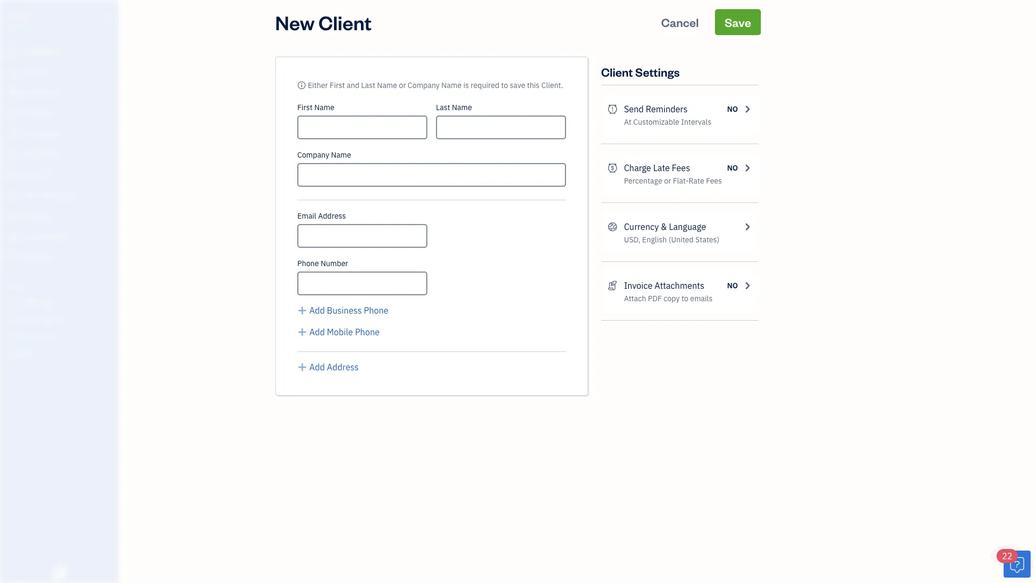 Task type: locate. For each thing, give the bounding box(es) containing it.
phone
[[297, 258, 319, 268], [364, 305, 389, 316], [355, 326, 380, 338]]

or left flat-
[[664, 176, 671, 186]]

plus image left add address
[[297, 361, 307, 374]]

0 horizontal spatial fees
[[672, 162, 690, 174]]

usd,
[[624, 235, 641, 245]]

company
[[408, 80, 440, 90], [297, 150, 329, 160]]

1 vertical spatial address
[[327, 361, 359, 373]]

0 horizontal spatial to
[[501, 80, 508, 90]]

first left and on the left top
[[330, 80, 345, 90]]

1 vertical spatial chevronright image
[[743, 279, 753, 292]]

2 chevronright image from the top
[[743, 279, 753, 292]]

email address
[[297, 211, 346, 221]]

is
[[464, 80, 469, 90]]

usd, english (united states)
[[624, 235, 720, 245]]

latereminders image
[[608, 103, 618, 116]]

or right and on the left top
[[399, 80, 406, 90]]

0 vertical spatial add
[[309, 305, 325, 316]]

add left 'business'
[[309, 305, 325, 316]]

fees right rate
[[706, 176, 722, 186]]

email
[[297, 211, 316, 221]]

name right and on the left top
[[377, 80, 397, 90]]

1 vertical spatial to
[[682, 293, 689, 303]]

report image
[[7, 252, 20, 263]]

add inside button
[[309, 326, 325, 338]]

name
[[377, 80, 397, 90], [442, 80, 462, 90], [314, 102, 335, 112], [452, 102, 472, 112], [331, 150, 351, 160]]

plus image for add address
[[297, 361, 307, 374]]

1 horizontal spatial to
[[682, 293, 689, 303]]

attachments
[[655, 280, 705, 291]]

2 vertical spatial no
[[727, 280, 738, 290]]

add right plus image
[[309, 326, 325, 338]]

apps image
[[8, 280, 116, 288]]

plus image
[[297, 304, 307, 317], [297, 361, 307, 374]]

emails
[[690, 293, 713, 303]]

0 horizontal spatial client
[[319, 9, 372, 35]]

latefees image
[[608, 161, 618, 174]]

&
[[661, 221, 667, 232]]

0 vertical spatial chevronright image
[[743, 103, 753, 116]]

save
[[510, 80, 526, 90]]

cancel
[[661, 14, 699, 30]]

1 no from the top
[[727, 104, 738, 114]]

and
[[347, 80, 360, 90]]

states)
[[696, 235, 720, 245]]

address down add mobile phone
[[327, 361, 359, 373]]

1 horizontal spatial last
[[436, 102, 450, 112]]

Email Address text field
[[297, 224, 428, 248]]

address right email
[[318, 211, 346, 221]]

0 horizontal spatial last
[[361, 80, 375, 90]]

chevronright image
[[743, 161, 753, 174], [743, 279, 753, 292]]

22
[[1003, 550, 1013, 562]]

name down first name text box
[[331, 150, 351, 160]]

1 horizontal spatial first
[[330, 80, 345, 90]]

1 horizontal spatial client
[[601, 64, 633, 79]]

settings image
[[8, 349, 116, 357]]

1 horizontal spatial fees
[[706, 176, 722, 186]]

2 chevronright image from the top
[[743, 220, 753, 233]]

add address button
[[297, 361, 359, 374]]

0 vertical spatial to
[[501, 80, 508, 90]]

reminders
[[646, 103, 688, 115]]

1 add from the top
[[309, 305, 325, 316]]

company name
[[297, 150, 351, 160]]

owner
[[9, 22, 29, 30]]

last
[[361, 80, 375, 90], [436, 102, 450, 112]]

2 no from the top
[[727, 163, 738, 173]]

0 horizontal spatial company
[[297, 150, 329, 160]]

0 vertical spatial fees
[[672, 162, 690, 174]]

new
[[275, 9, 315, 35]]

add for add address
[[309, 361, 325, 373]]

3 no from the top
[[727, 280, 738, 290]]

to right copy
[[682, 293, 689, 303]]

company up the last name
[[408, 80, 440, 90]]

name for last name
[[452, 102, 472, 112]]

2 vertical spatial add
[[309, 361, 325, 373]]

phone inside button
[[364, 305, 389, 316]]

client right new
[[319, 9, 372, 35]]

0 vertical spatial first
[[330, 80, 345, 90]]

1 vertical spatial fees
[[706, 176, 722, 186]]

expense image
[[7, 150, 20, 160]]

or
[[399, 80, 406, 90], [664, 176, 671, 186]]

address inside button
[[327, 361, 359, 373]]

0 vertical spatial no
[[727, 104, 738, 114]]

1 vertical spatial last
[[436, 102, 450, 112]]

name for first name
[[314, 102, 335, 112]]

1 plus image from the top
[[297, 304, 307, 317]]

0 vertical spatial plus image
[[297, 304, 307, 317]]

3 add from the top
[[309, 361, 325, 373]]

first down the primary "image"
[[297, 102, 313, 112]]

client image
[[7, 67, 20, 78]]

chevronright image for charge late fees
[[743, 161, 753, 174]]

main element
[[0, 0, 146, 583]]

1 vertical spatial no
[[727, 163, 738, 173]]

new client
[[275, 9, 372, 35]]

send reminders
[[624, 103, 688, 115]]

phone inside button
[[355, 326, 380, 338]]

0 vertical spatial or
[[399, 80, 406, 90]]

last down either first and last name or company name is required to save this client.
[[436, 102, 450, 112]]

phone left number
[[297, 258, 319, 268]]

2 plus image from the top
[[297, 361, 307, 374]]

plus image up plus image
[[297, 304, 307, 317]]

add for add business phone
[[309, 305, 325, 316]]

settings
[[636, 64, 680, 79]]

project image
[[7, 170, 20, 181]]

chevronright image
[[743, 103, 753, 116], [743, 220, 753, 233]]

fees up flat-
[[672, 162, 690, 174]]

last name
[[436, 102, 472, 112]]

1 vertical spatial phone
[[364, 305, 389, 316]]

0 vertical spatial chevronright image
[[743, 161, 753, 174]]

1 vertical spatial plus image
[[297, 361, 307, 374]]

currencyandlanguage image
[[608, 220, 618, 233]]

no for send reminders
[[727, 104, 738, 114]]

address for add address
[[327, 361, 359, 373]]

phone for add business phone
[[364, 305, 389, 316]]

2 add from the top
[[309, 326, 325, 338]]

to left save
[[501, 80, 508, 90]]

last right and on the left top
[[361, 80, 375, 90]]

client
[[319, 9, 372, 35], [601, 64, 633, 79]]

chevronright image for no
[[743, 103, 753, 116]]

2 vertical spatial phone
[[355, 326, 380, 338]]

1 vertical spatial first
[[297, 102, 313, 112]]

client settings
[[601, 64, 680, 79]]

charge late fees
[[624, 162, 690, 174]]

rate
[[689, 176, 705, 186]]

1 vertical spatial or
[[664, 176, 671, 186]]

fees
[[672, 162, 690, 174], [706, 176, 722, 186]]

name down 'either'
[[314, 102, 335, 112]]

chevronright image for invoice attachments
[[743, 279, 753, 292]]

1 vertical spatial chevronright image
[[743, 220, 753, 233]]

invoice
[[624, 280, 653, 291]]

0 vertical spatial last
[[361, 80, 375, 90]]

customizable
[[634, 117, 680, 127]]

bank connections image
[[8, 331, 116, 340]]

no
[[727, 104, 738, 114], [727, 163, 738, 173], [727, 280, 738, 290]]

1 horizontal spatial or
[[664, 176, 671, 186]]

0 vertical spatial address
[[318, 211, 346, 221]]

primary image
[[297, 80, 306, 90]]

1 vertical spatial add
[[309, 326, 325, 338]]

client up latereminders "icon"
[[601, 64, 633, 79]]

address
[[318, 211, 346, 221], [327, 361, 359, 373]]

add
[[309, 305, 325, 316], [309, 326, 325, 338], [309, 361, 325, 373]]

phone right mobile
[[355, 326, 380, 338]]

payment image
[[7, 129, 20, 140]]

name down the is
[[452, 102, 472, 112]]

1 chevronright image from the top
[[743, 103, 753, 116]]

phone down phone number text field
[[364, 305, 389, 316]]

1 chevronright image from the top
[[743, 161, 753, 174]]

add down add mobile phone button
[[309, 361, 325, 373]]

this
[[527, 80, 540, 90]]

0 vertical spatial company
[[408, 80, 440, 90]]

late
[[653, 162, 670, 174]]

first
[[330, 80, 345, 90], [297, 102, 313, 112]]

to
[[501, 80, 508, 90], [682, 293, 689, 303]]

company down first name
[[297, 150, 329, 160]]

either first and last name or company name is required to save this client.
[[308, 80, 563, 90]]



Task type: vqa. For each thing, say whether or not it's contained in the screenshot.
other ways to get paid link
no



Task type: describe. For each thing, give the bounding box(es) containing it.
estimate image
[[7, 88, 20, 99]]

money image
[[7, 211, 20, 222]]

Company Name text field
[[297, 163, 566, 187]]

no for charge late fees
[[727, 163, 738, 173]]

required
[[471, 80, 500, 90]]

business
[[327, 305, 362, 316]]

either
[[308, 80, 328, 90]]

save
[[725, 14, 751, 30]]

cancel button
[[652, 9, 709, 35]]

Last Name text field
[[436, 116, 566, 139]]

add for add mobile phone
[[309, 326, 325, 338]]

chart image
[[7, 232, 20, 242]]

intervals
[[681, 117, 712, 127]]

0 horizontal spatial or
[[399, 80, 406, 90]]

plus image
[[297, 326, 307, 338]]

add mobile phone button
[[297, 326, 380, 338]]

add business phone button
[[297, 304, 389, 317]]

save button
[[715, 9, 761, 35]]

add business phone
[[309, 305, 389, 316]]

items and services image
[[8, 314, 116, 323]]

Phone Number text field
[[297, 272, 428, 295]]

flat-
[[673, 176, 689, 186]]

add address
[[309, 361, 359, 373]]

pdf
[[648, 293, 662, 303]]

number
[[321, 258, 348, 268]]

at
[[624, 117, 632, 127]]

name for company name
[[331, 150, 351, 160]]

apple owner
[[9, 9, 32, 30]]

dashboard image
[[7, 47, 20, 58]]

mobile
[[327, 326, 353, 338]]

attach
[[624, 293, 646, 303]]

copy
[[664, 293, 680, 303]]

send
[[624, 103, 644, 115]]

attach pdf copy to emails
[[624, 293, 713, 303]]

charge
[[624, 162, 651, 174]]

at customizable intervals
[[624, 117, 712, 127]]

invoices image
[[608, 279, 618, 292]]

currency & language
[[624, 221, 706, 232]]

team members image
[[8, 297, 116, 306]]

first name
[[297, 102, 335, 112]]

First Name text field
[[297, 116, 428, 139]]

no for invoice attachments
[[727, 280, 738, 290]]

currency
[[624, 221, 659, 232]]

name left the is
[[442, 80, 462, 90]]

freshbooks image
[[51, 566, 68, 579]]

1 horizontal spatial company
[[408, 80, 440, 90]]

1 vertical spatial client
[[601, 64, 633, 79]]

client.
[[542, 80, 563, 90]]

plus image for add business phone
[[297, 304, 307, 317]]

invoice attachments
[[624, 280, 705, 291]]

phone for add mobile phone
[[355, 326, 380, 338]]

percentage
[[624, 176, 663, 186]]

(united
[[669, 235, 694, 245]]

apple
[[9, 9, 32, 21]]

timer image
[[7, 191, 20, 201]]

22 button
[[997, 549, 1031, 578]]

address for email address
[[318, 211, 346, 221]]

invoice image
[[7, 109, 20, 119]]

0 vertical spatial client
[[319, 9, 372, 35]]

1 vertical spatial company
[[297, 150, 329, 160]]

resource center badge image
[[1004, 551, 1031, 578]]

percentage or flat-rate fees
[[624, 176, 722, 186]]

english
[[642, 235, 667, 245]]

language
[[669, 221, 706, 232]]

phone number
[[297, 258, 348, 268]]

add mobile phone
[[309, 326, 380, 338]]

0 vertical spatial phone
[[297, 258, 319, 268]]

chevronright image for currency & language
[[743, 220, 753, 233]]

0 horizontal spatial first
[[297, 102, 313, 112]]



